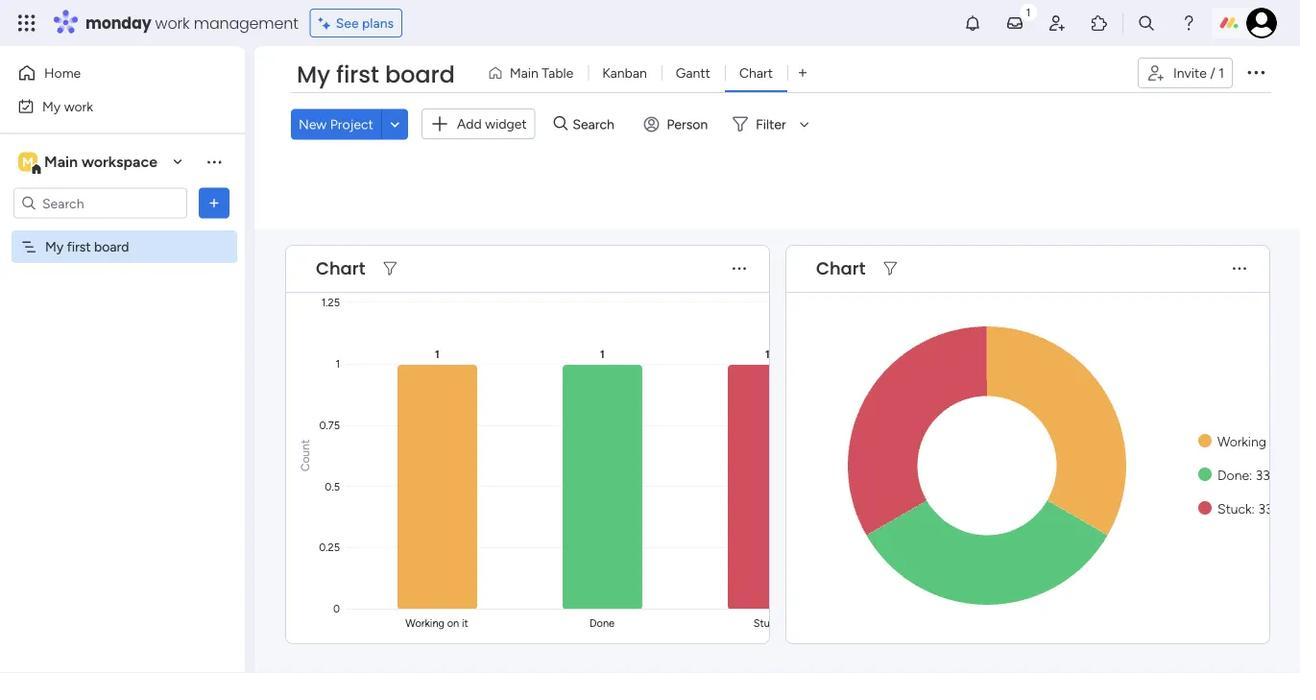Task type: locate. For each thing, give the bounding box(es) containing it.
0 horizontal spatial main
[[44, 153, 78, 171]]

v2 funnel image
[[384, 262, 397, 276]]

main inside workspace selection element
[[44, 153, 78, 171]]

33.3% down "on"
[[1257, 466, 1291, 483]]

Search in workspace field
[[40, 192, 160, 214]]

done : 33.3%
[[1218, 466, 1291, 483]]

33.3% for done : 33.3%
[[1257, 466, 1291, 483]]

/
[[1211, 65, 1216, 81]]

main inside button
[[510, 65, 539, 81]]

add
[[457, 116, 482, 132]]

0 vertical spatial board
[[385, 59, 455, 91]]

invite
[[1174, 65, 1208, 81]]

work inside button
[[64, 98, 93, 114]]

project
[[330, 116, 374, 132]]

main table
[[510, 65, 574, 81]]

notifications image
[[964, 13, 983, 33]]

1 vertical spatial first
[[67, 239, 91, 255]]

work down home
[[64, 98, 93, 114]]

1 vertical spatial :
[[1253, 500, 1256, 516]]

on
[[1271, 433, 1286, 449]]

0 horizontal spatial board
[[94, 239, 129, 255]]

board down search in workspace field at the top left of page
[[94, 239, 129, 255]]

filter
[[756, 116, 787, 132]]

more dots image
[[733, 262, 747, 276], [1234, 262, 1247, 276]]

my up new
[[297, 59, 330, 91]]

0 vertical spatial 33.3%
[[1257, 466, 1291, 483]]

my
[[297, 59, 330, 91], [42, 98, 61, 114], [45, 239, 64, 255]]

2 horizontal spatial chart
[[817, 256, 866, 281]]

main for main workspace
[[44, 153, 78, 171]]

apps image
[[1091, 13, 1110, 33]]

work right monday
[[155, 12, 190, 34]]

work for my
[[64, 98, 93, 114]]

main
[[510, 65, 539, 81], [44, 153, 78, 171]]

chart left add view icon
[[740, 65, 773, 81]]

workspace
[[82, 153, 158, 171]]

1 horizontal spatial first
[[336, 59, 379, 91]]

1
[[1219, 65, 1225, 81]]

chart left v2 funnel image
[[817, 256, 866, 281]]

my down home
[[42, 98, 61, 114]]

work
[[155, 12, 190, 34], [64, 98, 93, 114]]

chart
[[740, 65, 773, 81], [316, 256, 366, 281], [817, 256, 866, 281]]

my inside field
[[297, 59, 330, 91]]

1 vertical spatial work
[[64, 98, 93, 114]]

my first board
[[297, 59, 455, 91], [45, 239, 129, 255]]

1 vertical spatial my first board
[[45, 239, 129, 255]]

1 vertical spatial main
[[44, 153, 78, 171]]

: down "done : 33.3%"
[[1253, 500, 1256, 516]]

1 vertical spatial my
[[42, 98, 61, 114]]

first down search in workspace field at the top left of page
[[67, 239, 91, 255]]

new project
[[299, 116, 374, 132]]

main left table
[[510, 65, 539, 81]]

2 vertical spatial my
[[45, 239, 64, 255]]

chart right dapulse drag handle 3 icon
[[316, 256, 366, 281]]

board inside field
[[385, 59, 455, 91]]

1 horizontal spatial my first board
[[297, 59, 455, 91]]

board
[[385, 59, 455, 91], [94, 239, 129, 255]]

first
[[336, 59, 379, 91], [67, 239, 91, 255]]

board up 'angle down' icon
[[385, 59, 455, 91]]

: up 'stuck : 33.3%'
[[1250, 466, 1253, 483]]

john smith image
[[1247, 8, 1278, 38]]

my first board down plans
[[297, 59, 455, 91]]

dapulse drag handle 3 image
[[298, 262, 306, 276]]

monday
[[86, 12, 151, 34]]

0 vertical spatial my
[[297, 59, 330, 91]]

add widget
[[457, 116, 527, 132]]

0 horizontal spatial more dots image
[[733, 262, 747, 276]]

1 vertical spatial 33.3%
[[1259, 500, 1294, 516]]

0 vertical spatial first
[[336, 59, 379, 91]]

workspace options image
[[205, 152, 224, 171]]

1 horizontal spatial more dots image
[[1234, 262, 1247, 276]]

0 vertical spatial main
[[510, 65, 539, 81]]

1 more dots image from the left
[[733, 262, 747, 276]]

kanban
[[603, 65, 647, 81]]

0 horizontal spatial first
[[67, 239, 91, 255]]

0 horizontal spatial my first board
[[45, 239, 129, 255]]

1 horizontal spatial work
[[155, 12, 190, 34]]

main right workspace icon
[[44, 153, 78, 171]]

person button
[[636, 109, 720, 140]]

2 more dots image from the left
[[1234, 262, 1247, 276]]

more dots image for v2 funnel icon
[[733, 262, 747, 276]]

monday work management
[[86, 12, 299, 34]]

stuck
[[1218, 500, 1253, 516]]

1 vertical spatial board
[[94, 239, 129, 255]]

my first board down search in workspace field at the top left of page
[[45, 239, 129, 255]]

1 horizontal spatial chart
[[740, 65, 773, 81]]

my work
[[42, 98, 93, 114]]

1 horizontal spatial main
[[510, 65, 539, 81]]

stuck : 33.3%
[[1218, 500, 1294, 516]]

:
[[1250, 466, 1253, 483], [1253, 500, 1256, 516]]

m
[[22, 154, 34, 170]]

0 vertical spatial :
[[1250, 466, 1253, 483]]

main content
[[255, 229, 1301, 674]]

0 vertical spatial work
[[155, 12, 190, 34]]

main table button
[[480, 58, 588, 88]]

more dots image for v2 funnel image
[[1234, 262, 1247, 276]]

new project button
[[291, 109, 381, 140]]

1 horizontal spatial board
[[385, 59, 455, 91]]

workspace image
[[18, 151, 37, 172]]

chart for v2 funnel icon
[[316, 256, 366, 281]]

33.3% down "done : 33.3%"
[[1259, 500, 1294, 516]]

0 vertical spatial my first board
[[297, 59, 455, 91]]

my first board inside my first board field
[[297, 59, 455, 91]]

invite / 1 button
[[1139, 58, 1234, 88]]

option
[[0, 230, 245, 233]]

invite members image
[[1048, 13, 1067, 33]]

my down search in workspace field at the top left of page
[[45, 239, 64, 255]]

home button
[[12, 58, 207, 88]]

first up project
[[336, 59, 379, 91]]

options image
[[205, 194, 224, 213]]

gantt
[[676, 65, 711, 81]]

33.3%
[[1257, 466, 1291, 483], [1259, 500, 1294, 516]]

0 horizontal spatial work
[[64, 98, 93, 114]]

0 horizontal spatial chart
[[316, 256, 366, 281]]



Task type: describe. For each thing, give the bounding box(es) containing it.
arrow down image
[[793, 113, 816, 136]]

Search field
[[568, 111, 626, 138]]

1 image
[[1020, 1, 1038, 23]]

see plans
[[336, 15, 394, 31]]

chart button
[[725, 58, 788, 88]]

33.3% for stuck : 33.3%
[[1259, 500, 1294, 516]]

inbox image
[[1006, 13, 1025, 33]]

working
[[1218, 433, 1267, 449]]

workspace selection element
[[18, 150, 160, 175]]

kanban button
[[588, 58, 662, 88]]

main workspace
[[44, 153, 158, 171]]

chart for v2 funnel image
[[817, 256, 866, 281]]

v2 funnel image
[[884, 262, 897, 276]]

main content containing chart
[[255, 229, 1301, 674]]

my inside list box
[[45, 239, 64, 255]]

filter button
[[726, 109, 816, 140]]

my first board inside my first board list box
[[45, 239, 129, 255]]

table
[[542, 65, 574, 81]]

home
[[44, 65, 81, 81]]

add view image
[[799, 66, 807, 80]]

done
[[1218, 466, 1250, 483]]

my inside button
[[42, 98, 61, 114]]

v2 search image
[[554, 113, 568, 135]]

chart inside button
[[740, 65, 773, 81]]

first inside list box
[[67, 239, 91, 255]]

it
[[1289, 433, 1297, 449]]

new
[[299, 116, 327, 132]]

main for main table
[[510, 65, 539, 81]]

my first board list box
[[0, 227, 245, 523]]

: for done
[[1250, 466, 1253, 483]]

search everything image
[[1138, 13, 1157, 33]]

: for stuck
[[1253, 500, 1256, 516]]

board inside list box
[[94, 239, 129, 255]]

options image
[[1245, 60, 1268, 83]]

angle down image
[[391, 117, 400, 131]]

gantt button
[[662, 58, 725, 88]]

work for monday
[[155, 12, 190, 34]]

help image
[[1180, 13, 1199, 33]]

select product image
[[17, 13, 37, 33]]

my work button
[[12, 91, 207, 122]]

plans
[[362, 15, 394, 31]]

widget
[[485, 116, 527, 132]]

invite / 1
[[1174, 65, 1225, 81]]

person
[[667, 116, 708, 132]]

first inside field
[[336, 59, 379, 91]]

see
[[336, 15, 359, 31]]

working on it
[[1218, 433, 1297, 449]]

My first board field
[[292, 59, 460, 91]]

see plans button
[[310, 9, 403, 37]]

add widget button
[[422, 109, 536, 139]]

management
[[194, 12, 299, 34]]



Task type: vqa. For each thing, say whether or not it's contained in the screenshot.
your
no



